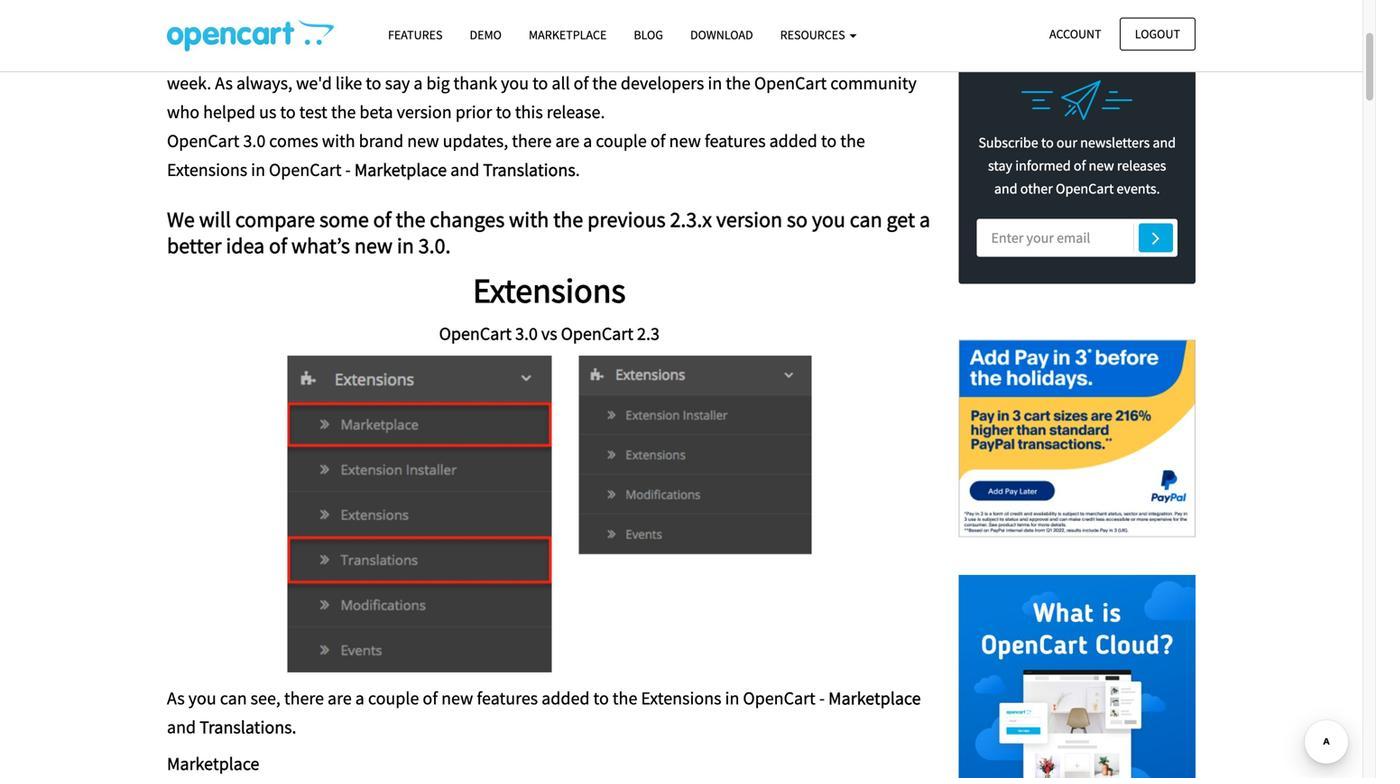 Task type: locate. For each thing, give the bounding box(es) containing it.
opencart 3.0 vs opencart 2.3
[[439, 322, 660, 345]]

1 horizontal spatial couple
[[596, 130, 647, 152]]

1 vertical spatial features
[[477, 687, 538, 709]]

1 horizontal spatial -
[[820, 687, 825, 709]]

version
[[477, 43, 532, 66], [397, 101, 452, 123], [717, 206, 783, 233]]

1 vertical spatial you
[[812, 206, 846, 233]]

version left so
[[717, 206, 783, 233]]

0 vertical spatial with
[[322, 130, 355, 152]]

translations.
[[200, 716, 297, 738]]

2 horizontal spatial extensions
[[641, 687, 722, 709]]

3.0
[[243, 130, 266, 152], [516, 322, 538, 345]]

you right thank
[[501, 72, 529, 94]]

this left release.
[[515, 101, 543, 123]]

0 vertical spatial this
[[881, 43, 909, 66]]

to inside subscribe to our newsletters and stay informed of new releases and other opencart events.
[[1042, 134, 1054, 152]]

0 horizontal spatial with
[[322, 130, 355, 152]]

0 vertical spatial opencart version 3.0.0.0 available to download now image
[[167, 19, 334, 51]]

features
[[388, 27, 443, 43]]

this
[[881, 43, 909, 66], [515, 101, 543, 123]]

account link
[[1035, 18, 1117, 50]]

3.0 down us
[[243, 130, 266, 152]]

0 vertical spatial are
[[556, 130, 580, 152]]

1 vertical spatial this
[[515, 101, 543, 123]]

1 vertical spatial there
[[284, 687, 324, 709]]

a inside we will compare some of the changes with the previous 2.3.x version so you can get a better idea of what's new in 3.0.
[[920, 206, 931, 233]]

1 vertical spatial -
[[820, 687, 825, 709]]

you inside "we're excited to announce that the latest version of opencart, opencart 3.0, has been released this week. as always, we'd like to say a big thank you to all of the developers in the opencart community who helped us to test the beta version prior to this release. opencart 3.0 comes with brand new updates, there are a couple of new features added to the extensions in opencart -"
[[501, 72, 529, 94]]

1 horizontal spatial are
[[556, 130, 580, 152]]

0 vertical spatial as
[[215, 72, 233, 94]]

can
[[850, 206, 883, 233], [220, 687, 247, 709]]

in
[[708, 72, 723, 94], [251, 159, 265, 181], [397, 232, 414, 259], [725, 687, 740, 709]]

0 vertical spatial added
[[770, 130, 818, 152]]

opencart inside subscribe to our newsletters and stay informed of new releases and other opencart events.
[[1056, 180, 1114, 198]]

0 horizontal spatial 3.0
[[243, 130, 266, 152]]

our
[[1057, 134, 1078, 152]]

marketplace
[[529, 27, 607, 43], [355, 159, 447, 181], [829, 687, 921, 709], [167, 752, 260, 775]]

are inside "we're excited to announce that the latest version of opencart, opencart 3.0, has been released this week. as always, we'd like to say a big thank you to all of the developers in the opencart community who helped us to test the beta version prior to this release. opencart 3.0 comes with brand new updates, there are a couple of new features added to the extensions in opencart -"
[[556, 130, 580, 152]]

been
[[772, 43, 810, 66]]

can left get
[[850, 206, 883, 233]]

0 vertical spatial you
[[501, 72, 529, 94]]

0 vertical spatial 3.0
[[243, 130, 266, 152]]

all
[[552, 72, 570, 94]]

announce
[[290, 43, 365, 66]]

of inside as you can see, there are a couple of new features added to the extensions in opencart - marketplace and translations.
[[423, 687, 438, 709]]

blog link
[[621, 19, 677, 51]]

couple inside "we're excited to announce that the latest version of opencart, opencart 3.0, has been released this week. as always, we'd like to say a big thank you to all of the developers in the opencart community who helped us to test the beta version prior to this release. opencart 3.0 comes with brand new updates, there are a couple of new features added to the extensions in opencart -"
[[596, 130, 647, 152]]

features
[[705, 130, 766, 152], [477, 687, 538, 709]]

1 vertical spatial can
[[220, 687, 247, 709]]

0 horizontal spatial can
[[220, 687, 247, 709]]

0 horizontal spatial extensions
[[167, 159, 248, 181]]

0 horizontal spatial there
[[284, 687, 324, 709]]

can left see,
[[220, 687, 247, 709]]

updates,
[[443, 130, 509, 152]]

you right so
[[812, 206, 846, 233]]

1 horizontal spatial as
[[215, 72, 233, 94]]

1 vertical spatial couple
[[368, 687, 419, 709]]

the
[[404, 43, 428, 66], [593, 72, 618, 94], [726, 72, 751, 94], [331, 101, 356, 123], [841, 130, 866, 152], [396, 206, 426, 233], [554, 206, 583, 233], [613, 687, 638, 709]]

are down release.
[[556, 130, 580, 152]]

logout link
[[1120, 18, 1196, 50]]

3.0,
[[712, 43, 739, 66]]

that
[[369, 43, 400, 66]]

has
[[742, 43, 769, 66]]

2 vertical spatial version
[[717, 206, 783, 233]]

translations
[[483, 159, 576, 181]]

couple
[[596, 130, 647, 152], [368, 687, 419, 709]]

as up helped
[[215, 72, 233, 94]]

compare
[[235, 206, 315, 233]]

1 horizontal spatial 3.0
[[516, 322, 538, 345]]

demo
[[470, 27, 502, 43]]

and left translations.
[[167, 716, 196, 738]]

we're excited to announce that the latest version of opencart, opencart 3.0, has been released this week. as always, we'd like to say a big thank you to all of the developers in the opencart community who helped us to test the beta version prior to this release. opencart 3.0 comes with brand new updates, there are a couple of new features added to the extensions in opencart -
[[167, 43, 917, 181]]

with down test
[[322, 130, 355, 152]]

there right see,
[[284, 687, 324, 709]]

version down big
[[397, 101, 452, 123]]

a
[[414, 72, 423, 94], [583, 130, 593, 152], [920, 206, 931, 233], [356, 687, 365, 709]]

-
[[345, 159, 351, 181], [820, 687, 825, 709]]

there
[[512, 130, 552, 152], [284, 687, 324, 709]]

1 horizontal spatial this
[[881, 43, 909, 66]]

with
[[322, 130, 355, 152], [509, 206, 549, 233]]

what's
[[292, 232, 350, 259]]

always,
[[237, 72, 293, 94]]

1 horizontal spatial features
[[705, 130, 766, 152]]

0 horizontal spatial added
[[542, 687, 590, 709]]

1 vertical spatial as
[[167, 687, 185, 709]]

Enter your email text field
[[977, 219, 1178, 257]]

developers
[[621, 72, 705, 94]]

1 horizontal spatial can
[[850, 206, 883, 233]]

- inside "we're excited to announce that the latest version of opencart, opencart 3.0, has been released this week. as always, we'd like to say a big thank you to all of the developers in the opencart community who helped us to test the beta version prior to this release. opencart 3.0 comes with brand new updates, there are a couple of new features added to the extensions in opencart -"
[[345, 159, 351, 181]]

as left see,
[[167, 687, 185, 709]]

2 vertical spatial you
[[188, 687, 216, 709]]

opencart version 3.0.0.0 available to download now image
[[167, 19, 334, 51], [287, 356, 812, 672]]

0 vertical spatial extensions
[[167, 159, 248, 181]]

0 horizontal spatial are
[[328, 687, 352, 709]]

we'd
[[296, 72, 332, 94]]

1 vertical spatial added
[[542, 687, 590, 709]]

it's
[[167, 3, 190, 25]]

you
[[501, 72, 529, 94], [812, 206, 846, 233], [188, 687, 216, 709]]

0 horizontal spatial features
[[477, 687, 538, 709]]

to
[[271, 43, 287, 66], [366, 72, 382, 94], [533, 72, 548, 94], [280, 101, 296, 123], [496, 101, 512, 123], [822, 130, 837, 152], [1042, 134, 1054, 152], [594, 687, 609, 709]]

0 vertical spatial can
[[850, 206, 883, 233]]

download link
[[677, 19, 767, 51]]

0 horizontal spatial you
[[188, 687, 216, 709]]

informed
[[1016, 157, 1071, 175]]

3.0.
[[419, 232, 451, 259]]

and down the stay
[[995, 180, 1018, 198]]

0 horizontal spatial couple
[[368, 687, 419, 709]]

beta
[[360, 101, 393, 123]]

0 horizontal spatial as
[[167, 687, 185, 709]]

added
[[770, 130, 818, 152], [542, 687, 590, 709]]

1 vertical spatial extensions
[[473, 269, 626, 312]]

1 horizontal spatial there
[[512, 130, 552, 152]]

3.0 left vs
[[516, 322, 538, 345]]

1 vertical spatial are
[[328, 687, 352, 709]]

extensions
[[167, 159, 248, 181], [473, 269, 626, 312], [641, 687, 722, 709]]

events.
[[1117, 180, 1161, 198]]

this up community
[[881, 43, 909, 66]]

1 vertical spatial version
[[397, 101, 452, 123]]

0 vertical spatial there
[[512, 130, 552, 152]]

0 vertical spatial -
[[345, 159, 351, 181]]

who
[[167, 101, 200, 123]]

2 horizontal spatial you
[[812, 206, 846, 233]]

version down demo
[[477, 43, 532, 66]]

can inside we will compare some of the changes with the previous 2.3.x version so you can get a better idea of what's new in 3.0.
[[850, 206, 883, 233]]

so
[[787, 206, 808, 233]]

a inside as you can see, there are a couple of new features added to the extensions in opencart - marketplace and translations.
[[356, 687, 365, 709]]

account
[[1050, 26, 1102, 42]]

as inside as you can see, there are a couple of new features added to the extensions in opencart - marketplace and translations.
[[167, 687, 185, 709]]

vs
[[542, 322, 558, 345]]

and
[[1153, 134, 1177, 152], [451, 159, 480, 181], [995, 180, 1018, 198], [167, 716, 196, 738]]

subscribe to our newsletters and stay informed of new releases and other opencart events.
[[979, 134, 1177, 198]]

are right see,
[[328, 687, 352, 709]]

with down translations
[[509, 206, 549, 233]]

1 vertical spatial with
[[509, 206, 549, 233]]

opencart
[[636, 43, 708, 66], [983, 47, 1066, 70], [755, 72, 827, 94], [167, 130, 240, 152], [269, 159, 342, 181], [1056, 180, 1114, 198], [439, 322, 512, 345], [561, 322, 634, 345], [743, 687, 816, 709]]

1 horizontal spatial you
[[501, 72, 529, 94]]

demo link
[[456, 19, 516, 51]]

1 horizontal spatial with
[[509, 206, 549, 233]]

0 vertical spatial version
[[477, 43, 532, 66]]

newsletter
[[1070, 47, 1172, 70]]

added inside as you can see, there are a couple of new features added to the extensions in opencart - marketplace and translations.
[[542, 687, 590, 709]]

there inside "we're excited to announce that the latest version of opencart, opencart 3.0, has been released this week. as always, we'd like to say a big thank you to all of the developers in the opencart community who helped us to test the beta version prior to this release. opencart 3.0 comes with brand new updates, there are a couple of new features added to the extensions in opencart -"
[[512, 130, 552, 152]]

there up translations
[[512, 130, 552, 152]]

0 vertical spatial couple
[[596, 130, 647, 152]]

as
[[215, 72, 233, 94], [167, 687, 185, 709]]

0 vertical spatial features
[[705, 130, 766, 152]]

new
[[407, 130, 439, 152], [669, 130, 701, 152], [1089, 157, 1115, 175], [355, 232, 393, 259], [442, 687, 473, 709]]

2 horizontal spatial version
[[717, 206, 783, 233]]

0 horizontal spatial -
[[345, 159, 351, 181]]

of
[[536, 43, 551, 66], [574, 72, 589, 94], [651, 130, 666, 152], [1074, 157, 1086, 175], [373, 206, 392, 233], [269, 232, 287, 259], [423, 687, 438, 709]]

2 vertical spatial extensions
[[641, 687, 722, 709]]

us
[[259, 101, 277, 123]]

previous
[[588, 206, 666, 233]]

added inside "we're excited to announce that the latest version of opencart, opencart 3.0, has been released this week. as always, we'd like to say a big thank you to all of the developers in the opencart community who helped us to test the beta version prior to this release. opencart 3.0 comes with brand new updates, there are a couple of new features added to the extensions in opencart -"
[[770, 130, 818, 152]]

- inside as you can see, there are a couple of new features added to the extensions in opencart - marketplace and translations.
[[820, 687, 825, 709]]

new inside we will compare some of the changes with the previous 2.3.x version so you can get a better idea of what's new in 3.0.
[[355, 232, 393, 259]]

2.3
[[637, 322, 660, 345]]

3.0 inside "we're excited to announce that the latest version of opencart, opencart 3.0, has been released this week. as always, we'd like to say a big thank you to all of the developers in the opencart community who helped us to test the beta version prior to this release. opencart 3.0 comes with brand new updates, there are a couple of new features added to the extensions in opencart -"
[[243, 130, 266, 152]]

are
[[556, 130, 580, 152], [328, 687, 352, 709]]

1 horizontal spatial added
[[770, 130, 818, 152]]

we're
[[167, 43, 210, 66]]

you up translations.
[[188, 687, 216, 709]]

the inside as you can see, there are a couple of new features added to the extensions in opencart - marketplace and translations.
[[613, 687, 638, 709]]

marketplace inside as you can see, there are a couple of new features added to the extensions in opencart - marketplace and translations.
[[829, 687, 921, 709]]

download
[[691, 27, 754, 43]]



Task type: describe. For each thing, give the bounding box(es) containing it.
community
[[831, 72, 917, 94]]

new inside as you can see, there are a couple of new features added to the extensions in opencart - marketplace and translations.
[[442, 687, 473, 709]]

newsletters
[[1081, 134, 1151, 152]]

idea
[[226, 232, 265, 259]]

logout
[[1136, 26, 1181, 42]]

resources link
[[767, 19, 871, 51]]

features link
[[375, 19, 456, 51]]

paypal blog image
[[959, 320, 1196, 557]]

can inside as you can see, there are a couple of new features added to the extensions in opencart - marketplace and translations.
[[220, 687, 247, 709]]

opencart cloud image
[[959, 575, 1196, 778]]

changes
[[430, 206, 505, 233]]

.
[[576, 159, 580, 181]]

0 horizontal spatial this
[[515, 101, 543, 123]]

marketplace and translations .
[[355, 159, 580, 181]]

like
[[336, 72, 362, 94]]

latest
[[432, 43, 474, 66]]

with inside "we're excited to announce that the latest version of opencart, opencart 3.0, has been released this week. as always, we'd like to say a big thank you to all of the developers in the opencart community who helped us to test the beta version prior to this release. opencart 3.0 comes with brand new updates, there are a couple of new features added to the extensions in opencart -"
[[322, 130, 355, 152]]

big
[[427, 72, 450, 94]]

subscribe
[[979, 134, 1039, 152]]

and up releases
[[1153, 134, 1177, 152]]

here!
[[193, 3, 232, 25]]

say
[[385, 72, 410, 94]]

will
[[199, 206, 231, 233]]

to inside as you can see, there are a couple of new features added to the extensions in opencart - marketplace and translations.
[[594, 687, 609, 709]]

we
[[167, 206, 195, 233]]

excited
[[213, 43, 267, 66]]

features inside "we're excited to announce that the latest version of opencart, opencart 3.0, has been released this week. as always, we'd like to say a big thank you to all of the developers in the opencart community who helped us to test the beta version prior to this release. opencart 3.0 comes with brand new updates, there are a couple of new features added to the extensions in opencart -"
[[705, 130, 766, 152]]

test
[[299, 101, 328, 123]]

some
[[320, 206, 369, 233]]

extensions inside as you can see, there are a couple of new features added to the extensions in opencart - marketplace and translations.
[[641, 687, 722, 709]]

helped
[[203, 101, 256, 123]]

1 vertical spatial opencart version 3.0.0.0 available to download now image
[[287, 356, 812, 672]]

opencart inside as you can see, there are a couple of new features added to the extensions in opencart - marketplace and translations.
[[743, 687, 816, 709]]

get
[[887, 206, 916, 233]]

in inside as you can see, there are a couple of new features added to the extensions in opencart - marketplace and translations.
[[725, 687, 740, 709]]

comes
[[269, 130, 318, 152]]

and inside as you can see, there are a couple of new features added to the extensions in opencart - marketplace and translations.
[[167, 716, 196, 738]]

extensions inside "we're excited to announce that the latest version of opencart, opencart 3.0, has been released this week. as always, we'd like to say a big thank you to all of the developers in the opencart community who helped us to test the beta version prior to this release. opencart 3.0 comes with brand new updates, there are a couple of new features added to the extensions in opencart -"
[[167, 159, 248, 181]]

features inside as you can see, there are a couple of new features added to the extensions in opencart - marketplace and translations.
[[477, 687, 538, 709]]

you inside we will compare some of the changes with the previous 2.3.x version so you can get a better idea of what's new in 3.0.
[[812, 206, 846, 233]]

as you can see, there are a couple of new features added to the extensions in opencart - marketplace and translations.
[[167, 687, 921, 738]]

couple inside as you can see, there are a couple of new features added to the extensions in opencart - marketplace and translations.
[[368, 687, 419, 709]]

blog
[[634, 27, 664, 43]]

1 horizontal spatial version
[[477, 43, 532, 66]]

version inside we will compare some of the changes with the previous 2.3.x version so you can get a better idea of what's new in 3.0.
[[717, 206, 783, 233]]

releases
[[1118, 157, 1167, 175]]

see,
[[251, 687, 281, 709]]

prior
[[456, 101, 492, 123]]

resources
[[781, 27, 848, 43]]

and down updates, at left
[[451, 159, 480, 181]]

week.
[[167, 72, 212, 94]]

of inside subscribe to our newsletters and stay informed of new releases and other opencart events.
[[1074, 157, 1086, 175]]

thank
[[454, 72, 498, 94]]

1 vertical spatial 3.0
[[516, 322, 538, 345]]

angle right image
[[1153, 227, 1160, 249]]

with inside we will compare some of the changes with the previous 2.3.x version so you can get a better idea of what's new in 3.0.
[[509, 206, 549, 233]]

stay
[[989, 157, 1013, 175]]

1 horizontal spatial extensions
[[473, 269, 626, 312]]

released
[[814, 43, 878, 66]]

are inside as you can see, there are a couple of new features added to the extensions in opencart - marketplace and translations.
[[328, 687, 352, 709]]

as inside "we're excited to announce that the latest version of opencart, opencart 3.0, has been released this week. as always, we'd like to say a big thank you to all of the developers in the opencart community who helped us to test the beta version prior to this release. opencart 3.0 comes with brand new updates, there are a couple of new features added to the extensions in opencart -"
[[215, 72, 233, 94]]

better
[[167, 232, 222, 259]]

opencart,
[[555, 43, 632, 66]]

new inside subscribe to our newsletters and stay informed of new releases and other opencart events.
[[1089, 157, 1115, 175]]

in inside we will compare some of the changes with the previous 2.3.x version so you can get a better idea of what's new in 3.0.
[[397, 232, 414, 259]]

we will compare some of the changes with the previous 2.3.x version so you can get a better idea of what's new in 3.0.
[[167, 206, 931, 259]]

brand
[[359, 130, 404, 152]]

you inside as you can see, there are a couple of new features added to the extensions in opencart - marketplace and translations.
[[188, 687, 216, 709]]

there inside as you can see, there are a couple of new features added to the extensions in opencart - marketplace and translations.
[[284, 687, 324, 709]]

it's here!
[[167, 3, 232, 25]]

0 horizontal spatial version
[[397, 101, 452, 123]]

marketplace link
[[516, 19, 621, 51]]

opencart newsletter
[[983, 47, 1172, 70]]

release.
[[547, 101, 605, 123]]

2.3.x
[[670, 206, 712, 233]]

other
[[1021, 180, 1053, 198]]



Task type: vqa. For each thing, say whether or not it's contained in the screenshot.
Opencart - Open Source Shopping Cart Solution image
no



